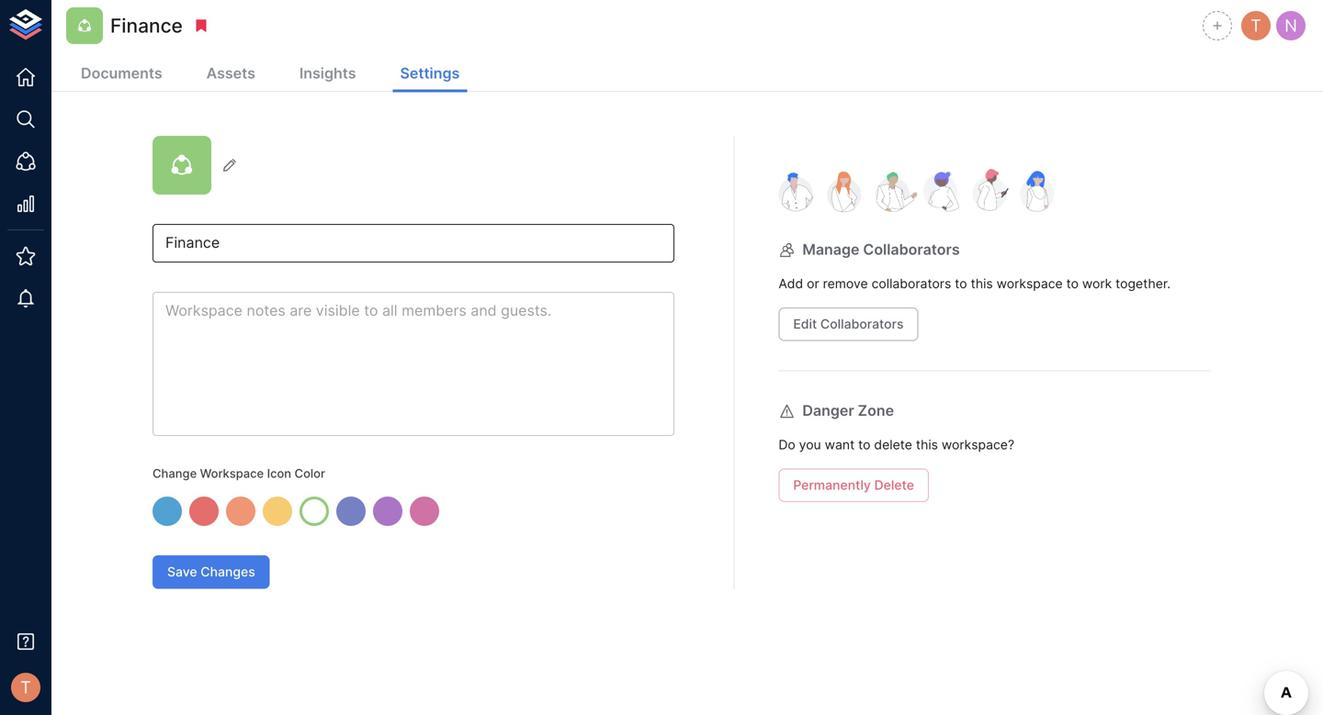 Task type: describe. For each thing, give the bounding box(es) containing it.
remove bookmark image
[[193, 17, 209, 34]]

edit
[[793, 317, 817, 332]]

insights link
[[292, 57, 363, 92]]

this for to
[[971, 276, 993, 292]]

Workspace notes are visible to all members and guests. text field
[[153, 292, 674, 436]]

finance
[[110, 14, 183, 37]]

save
[[167, 565, 197, 580]]

together.
[[1116, 276, 1171, 292]]

assets link
[[199, 57, 263, 92]]

save changes button
[[153, 556, 270, 590]]

danger
[[802, 402, 854, 420]]

settings link
[[393, 57, 467, 92]]

permanently
[[793, 478, 871, 493]]

collaborators
[[872, 276, 951, 292]]

settings
[[400, 64, 460, 82]]

do you want to delete this workspace?
[[779, 437, 1014, 453]]

do
[[779, 437, 795, 453]]

1 vertical spatial t button
[[6, 668, 46, 708]]

delete
[[874, 478, 914, 493]]

change
[[153, 467, 197, 481]]

or
[[807, 276, 819, 292]]

insights
[[299, 64, 356, 82]]

collaborators for edit collaborators
[[820, 317, 904, 332]]

permanently delete
[[793, 478, 914, 493]]

add
[[779, 276, 803, 292]]

color
[[294, 467, 325, 481]]

icon
[[267, 467, 291, 481]]

workspace
[[997, 276, 1063, 292]]

save changes
[[167, 565, 255, 580]]



Task type: vqa. For each thing, say whether or not it's contained in the screenshot.
Collaborators
yes



Task type: locate. For each thing, give the bounding box(es) containing it.
this left workspace
[[971, 276, 993, 292]]

0 horizontal spatial t button
[[6, 668, 46, 708]]

0 vertical spatial t button
[[1239, 8, 1273, 43]]

permanently delete button
[[779, 469, 929, 503]]

collaborators inside "button"
[[820, 317, 904, 332]]

n button
[[1273, 8, 1308, 43]]

workspace?
[[942, 437, 1014, 453]]

1 horizontal spatial t button
[[1239, 8, 1273, 43]]

delete
[[874, 437, 912, 453]]

1 vertical spatial this
[[916, 437, 938, 453]]

t for t button to the bottom
[[20, 678, 31, 698]]

Workspace Name text field
[[153, 224, 674, 263]]

0 horizontal spatial this
[[916, 437, 938, 453]]

0 horizontal spatial t
[[20, 678, 31, 698]]

collaborators down remove
[[820, 317, 904, 332]]

danger zone
[[802, 402, 894, 420]]

0 vertical spatial this
[[971, 276, 993, 292]]

this for delete
[[916, 437, 938, 453]]

collaborators for manage collaborators
[[863, 241, 960, 259]]

changes
[[201, 565, 255, 580]]

assets
[[206, 64, 255, 82]]

to right "want"
[[858, 437, 871, 453]]

this right "delete"
[[916, 437, 938, 453]]

you
[[799, 437, 821, 453]]

1 horizontal spatial this
[[971, 276, 993, 292]]

to
[[955, 276, 967, 292], [1066, 276, 1079, 292], [858, 437, 871, 453]]

want
[[825, 437, 855, 453]]

add or remove collaborators to this workspace to work together.
[[779, 276, 1171, 292]]

t button
[[1239, 8, 1273, 43], [6, 668, 46, 708]]

t for the rightmost t button
[[1251, 15, 1261, 36]]

documents link
[[74, 57, 170, 92]]

collaborators up 'collaborators'
[[863, 241, 960, 259]]

manage
[[802, 241, 859, 259]]

2 horizontal spatial to
[[1066, 276, 1079, 292]]

manage collaborators
[[802, 241, 960, 259]]

documents
[[81, 64, 162, 82]]

0 vertical spatial collaborators
[[863, 241, 960, 259]]

t
[[1251, 15, 1261, 36], [20, 678, 31, 698]]

remove
[[823, 276, 868, 292]]

1 vertical spatial t
[[20, 678, 31, 698]]

n
[[1285, 15, 1297, 36]]

this
[[971, 276, 993, 292], [916, 437, 938, 453]]

0 vertical spatial t
[[1251, 15, 1261, 36]]

zone
[[858, 402, 894, 420]]

workspace
[[200, 467, 264, 481]]

1 horizontal spatial to
[[955, 276, 967, 292]]

1 horizontal spatial t
[[1251, 15, 1261, 36]]

1 vertical spatial collaborators
[[820, 317, 904, 332]]

edit collaborators
[[793, 317, 904, 332]]

work
[[1082, 276, 1112, 292]]

0 horizontal spatial to
[[858, 437, 871, 453]]

collaborators
[[863, 241, 960, 259], [820, 317, 904, 332]]

edit collaborators button
[[779, 308, 918, 341]]

to left work
[[1066, 276, 1079, 292]]

to right 'collaborators'
[[955, 276, 967, 292]]

change workspace icon color
[[153, 467, 325, 481]]



